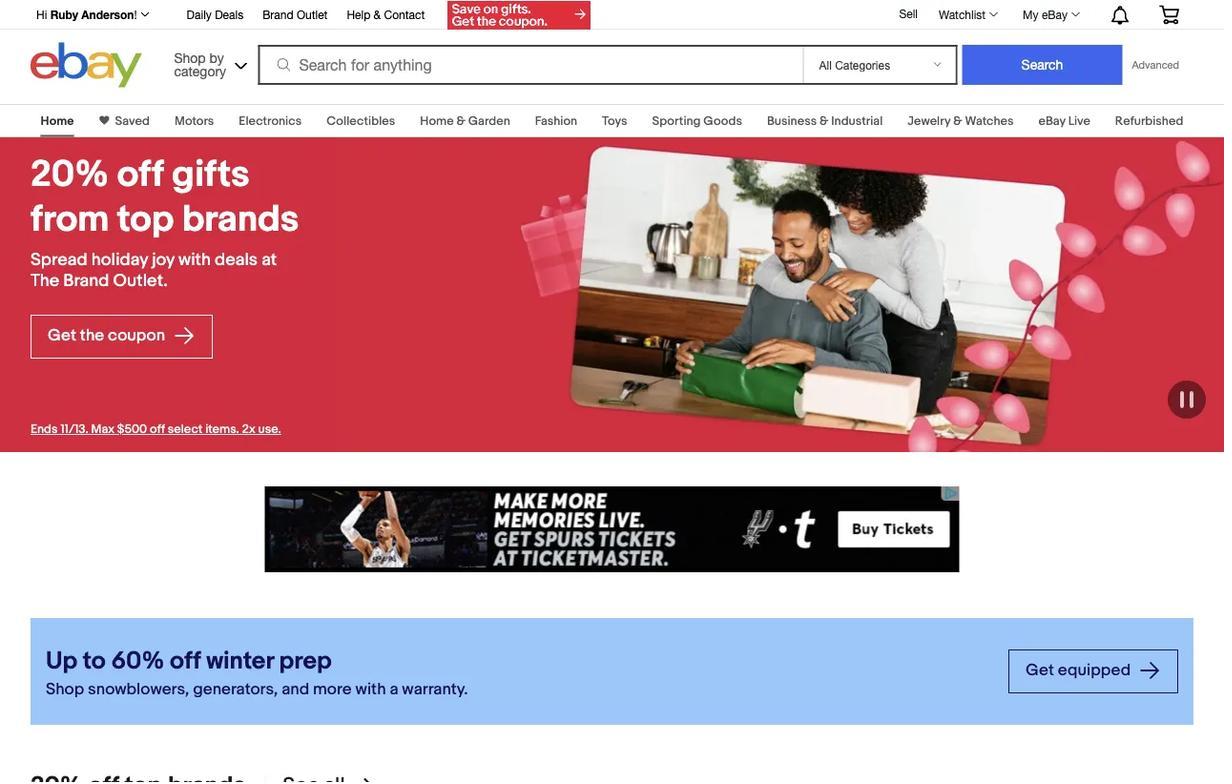 Task type: describe. For each thing, give the bounding box(es) containing it.
20% off gifts from top brands main content
[[0, 93, 1225, 784]]

hi
[[36, 8, 47, 21]]

the
[[80, 326, 104, 346]]

ruby
[[50, 8, 78, 21]]

advertisement region
[[265, 487, 960, 573]]

get the coupon link
[[31, 315, 213, 359]]

2x
[[242, 423, 256, 437]]

snowblowers,
[[88, 680, 189, 700]]

help & contact
[[347, 8, 425, 21]]

generators,
[[193, 680, 278, 700]]

by
[[210, 50, 224, 65]]

advanced
[[1133, 59, 1180, 71]]

watchlist link
[[929, 3, 1007, 26]]

more
[[313, 680, 352, 700]]

toys
[[602, 114, 628, 128]]

up to 60% off winter prep link
[[46, 646, 994, 679]]

get equipped link
[[1009, 650, 1179, 694]]

deals
[[215, 250, 258, 271]]

ebay live
[[1039, 114, 1091, 128]]

brand outlet
[[263, 8, 328, 21]]

live
[[1069, 114, 1091, 128]]

off inside up to 60% off winter prep shop snowblowers, generators, and more with a warranty.
[[170, 647, 201, 677]]

category
[[174, 63, 226, 79]]

$500
[[117, 423, 147, 437]]

refurbished
[[1116, 114, 1184, 128]]

sporting goods link
[[653, 114, 743, 128]]

anderson
[[81, 8, 134, 21]]

outlet
[[297, 8, 328, 21]]

your shopping cart image
[[1159, 5, 1181, 24]]

to
[[83, 647, 106, 677]]

shop by category banner
[[26, 0, 1194, 93]]

ebay inside "20% off gifts from top brands" main content
[[1039, 114, 1066, 128]]

daily
[[187, 8, 212, 21]]

get for 20% off gifts from top brands
[[48, 326, 76, 346]]

open
[[8, 3, 44, 20]]

my
[[1023, 8, 1039, 21]]

home & garden link
[[420, 114, 510, 128]]

watches
[[966, 114, 1014, 128]]

items.
[[205, 423, 239, 437]]

daily deals
[[187, 8, 244, 21]]

sporting goods
[[653, 114, 743, 128]]

sell
[[900, 7, 918, 20]]

goods
[[704, 114, 743, 128]]

equipped
[[1059, 661, 1131, 681]]

shop by category
[[174, 50, 226, 79]]

ebay live link
[[1039, 114, 1091, 128]]

collectibles
[[327, 114, 396, 128]]

1 vertical spatial off
[[150, 423, 165, 437]]

a
[[390, 680, 399, 700]]

sell link
[[891, 7, 927, 20]]

business & industrial link
[[767, 114, 883, 128]]

electronics
[[239, 114, 302, 128]]

from
[[31, 197, 109, 242]]

business
[[767, 114, 817, 128]]

open button
[[0, 0, 68, 23]]

coupon
[[108, 326, 165, 346]]

business & industrial
[[767, 114, 883, 128]]

& for business
[[820, 114, 829, 128]]

motors
[[175, 114, 214, 128]]

winter
[[206, 647, 274, 677]]

60%
[[111, 647, 164, 677]]

saved
[[115, 114, 150, 128]]

20%
[[31, 153, 109, 197]]

the
[[31, 271, 59, 292]]

20% off gifts from top brands link
[[31, 153, 305, 242]]

brands
[[182, 197, 299, 242]]

get the coupon image
[[448, 1, 591, 30]]

ebay inside my ebay link
[[1042, 8, 1068, 21]]

deals
[[215, 8, 244, 21]]

& for jewelry
[[954, 114, 963, 128]]



Task type: vqa. For each thing, say whether or not it's contained in the screenshot.
Hi Ruby Anderson !
yes



Task type: locate. For each thing, give the bounding box(es) containing it.
none submit inside shop by category "banner"
[[963, 45, 1123, 85]]

help & contact link
[[347, 5, 425, 26]]

top
[[117, 197, 174, 242]]

up
[[46, 647, 77, 677]]

None submit
[[963, 45, 1123, 85]]

my ebay link
[[1013, 3, 1089, 26]]

1 vertical spatial with
[[356, 680, 386, 700]]

home up '20%'
[[41, 114, 74, 128]]

0 vertical spatial brand
[[263, 8, 294, 21]]

joy
[[152, 250, 175, 271]]

warranty.
[[402, 680, 468, 700]]

0 horizontal spatial with
[[179, 250, 211, 271]]

& right business
[[820, 114, 829, 128]]

with left a at the left of the page
[[356, 680, 386, 700]]

shop by category button
[[166, 42, 251, 84]]

garden
[[469, 114, 510, 128]]

jewelry & watches link
[[908, 114, 1014, 128]]

get for up to 60% off winter prep
[[1026, 661, 1055, 681]]

0 vertical spatial with
[[179, 250, 211, 271]]

off up top
[[117, 153, 164, 197]]

0 vertical spatial shop
[[174, 50, 206, 65]]

1 home from the left
[[41, 114, 74, 128]]

get inside get the coupon link
[[48, 326, 76, 346]]

2 vertical spatial off
[[170, 647, 201, 677]]

fashion link
[[535, 114, 578, 128]]

help
[[347, 8, 371, 21]]

1 vertical spatial brand
[[63, 271, 109, 292]]

max
[[91, 423, 115, 437]]

2 home from the left
[[420, 114, 454, 128]]

hi ruby anderson !
[[36, 8, 137, 21]]

0 vertical spatial off
[[117, 153, 164, 197]]

0 horizontal spatial brand
[[63, 271, 109, 292]]

brand inside account navigation
[[263, 8, 294, 21]]

with inside 20% off gifts from top brands spread holiday joy with deals at the brand outlet.
[[179, 250, 211, 271]]

1 vertical spatial ebay
[[1039, 114, 1066, 128]]

shop inside shop by category
[[174, 50, 206, 65]]

daily deals link
[[187, 5, 244, 26]]

1 horizontal spatial with
[[356, 680, 386, 700]]

brand down the spread
[[63, 271, 109, 292]]

!
[[134, 8, 137, 21]]

use.
[[258, 423, 281, 437]]

20% off gifts from top brands spread holiday joy with deals at the brand outlet.
[[31, 153, 299, 292]]

shop inside up to 60% off winter prep shop snowblowers, generators, and more with a warranty.
[[46, 680, 84, 700]]

jewelry
[[908, 114, 951, 128]]

outlet.
[[113, 271, 168, 292]]

get inside get equipped link
[[1026, 661, 1055, 681]]

0 horizontal spatial get
[[48, 326, 76, 346]]

home
[[41, 114, 74, 128], [420, 114, 454, 128]]

brand outlet link
[[263, 5, 328, 26]]

with inside up to 60% off winter prep shop snowblowers, generators, and more with a warranty.
[[356, 680, 386, 700]]

1 horizontal spatial shop
[[174, 50, 206, 65]]

motors link
[[175, 114, 214, 128]]

holiday
[[91, 250, 148, 271]]

get the coupon
[[48, 326, 169, 346]]

brand left outlet
[[263, 8, 294, 21]]

& left garden
[[457, 114, 466, 128]]

get left equipped
[[1026, 661, 1055, 681]]

ends
[[31, 423, 58, 437]]

1 horizontal spatial brand
[[263, 8, 294, 21]]

gifts
[[172, 153, 250, 197]]

toys link
[[602, 114, 628, 128]]

& right help
[[374, 8, 381, 21]]

shop
[[174, 50, 206, 65], [46, 680, 84, 700]]

home left garden
[[420, 114, 454, 128]]

brand inside 20% off gifts from top brands spread holiday joy with deals at the brand outlet.
[[63, 271, 109, 292]]

Search for anything text field
[[261, 47, 799, 83]]

0 horizontal spatial home
[[41, 114, 74, 128]]

up to 60% off winter prep shop snowblowers, generators, and more with a warranty.
[[46, 647, 468, 700]]

0 vertical spatial get
[[48, 326, 76, 346]]

1 horizontal spatial get
[[1026, 661, 1055, 681]]

shop left by
[[174, 50, 206, 65]]

with
[[179, 250, 211, 271], [356, 680, 386, 700]]

ebay right my
[[1042, 8, 1068, 21]]

brand
[[263, 8, 294, 21], [63, 271, 109, 292]]

& right "jewelry" at the top
[[954, 114, 963, 128]]

off right the 60%
[[170, 647, 201, 677]]

ebay left the live
[[1039, 114, 1066, 128]]

select
[[168, 423, 203, 437]]

ends 11/13. max $500 off select items. 2x use. link
[[31, 423, 281, 437]]

home for home & garden
[[420, 114, 454, 128]]

& for home
[[457, 114, 466, 128]]

watchlist
[[939, 8, 986, 21]]

home for home
[[41, 114, 74, 128]]

contact
[[384, 8, 425, 21]]

at
[[262, 250, 277, 271]]

advanced link
[[1123, 46, 1189, 84]]

home & garden
[[420, 114, 510, 128]]

collectibles link
[[327, 114, 396, 128]]

ebay
[[1042, 8, 1068, 21], [1039, 114, 1066, 128]]

with right 'joy'
[[179, 250, 211, 271]]

0 vertical spatial ebay
[[1042, 8, 1068, 21]]

get equipped
[[1026, 661, 1135, 681]]

&
[[374, 8, 381, 21], [457, 114, 466, 128], [820, 114, 829, 128], [954, 114, 963, 128]]

& inside account navigation
[[374, 8, 381, 21]]

11/13.
[[61, 423, 88, 437]]

electronics link
[[239, 114, 302, 128]]

off inside 20% off gifts from top brands spread holiday joy with deals at the brand outlet.
[[117, 153, 164, 197]]

1 vertical spatial shop
[[46, 680, 84, 700]]

account navigation
[[26, 0, 1194, 32]]

off right $500
[[150, 423, 165, 437]]

spread
[[31, 250, 87, 271]]

refurbished link
[[1116, 114, 1184, 128]]

1 vertical spatial get
[[1026, 661, 1055, 681]]

get left the
[[48, 326, 76, 346]]

sporting
[[653, 114, 701, 128]]

jewelry & watches
[[908, 114, 1014, 128]]

prep
[[279, 647, 332, 677]]

& for help
[[374, 8, 381, 21]]

shop down the up
[[46, 680, 84, 700]]

and
[[282, 680, 309, 700]]

saved link
[[109, 114, 150, 128]]

fashion
[[535, 114, 578, 128]]

get
[[48, 326, 76, 346], [1026, 661, 1055, 681]]

my ebay
[[1023, 8, 1068, 21]]

1 horizontal spatial home
[[420, 114, 454, 128]]

ends 11/13. max $500 off select items. 2x use.
[[31, 423, 281, 437]]

0 horizontal spatial shop
[[46, 680, 84, 700]]

industrial
[[832, 114, 883, 128]]



